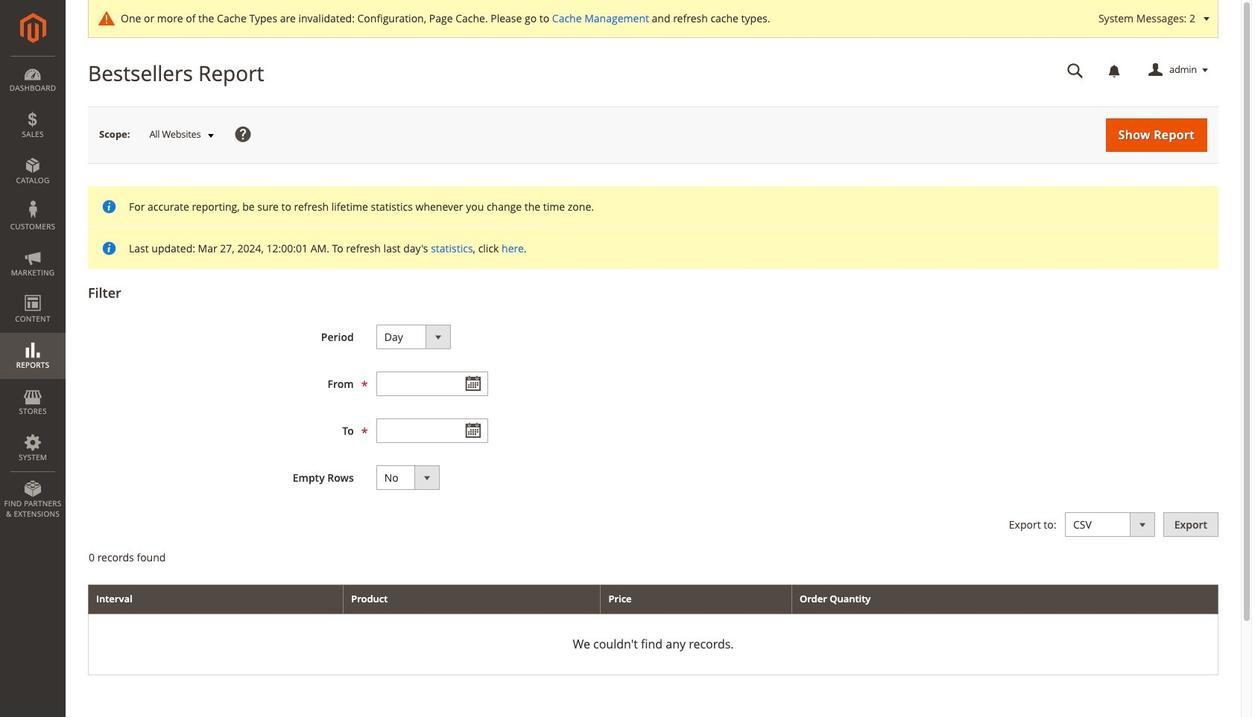 Task type: vqa. For each thing, say whether or not it's contained in the screenshot.
Magento Admin Panel image
yes



Task type: describe. For each thing, give the bounding box(es) containing it.
magento admin panel image
[[20, 13, 46, 43]]



Task type: locate. For each thing, give the bounding box(es) containing it.
menu bar
[[0, 56, 66, 527]]

None text field
[[376, 419, 488, 443]]

None text field
[[1057, 57, 1094, 83], [376, 372, 488, 396], [1057, 57, 1094, 83], [376, 372, 488, 396]]



